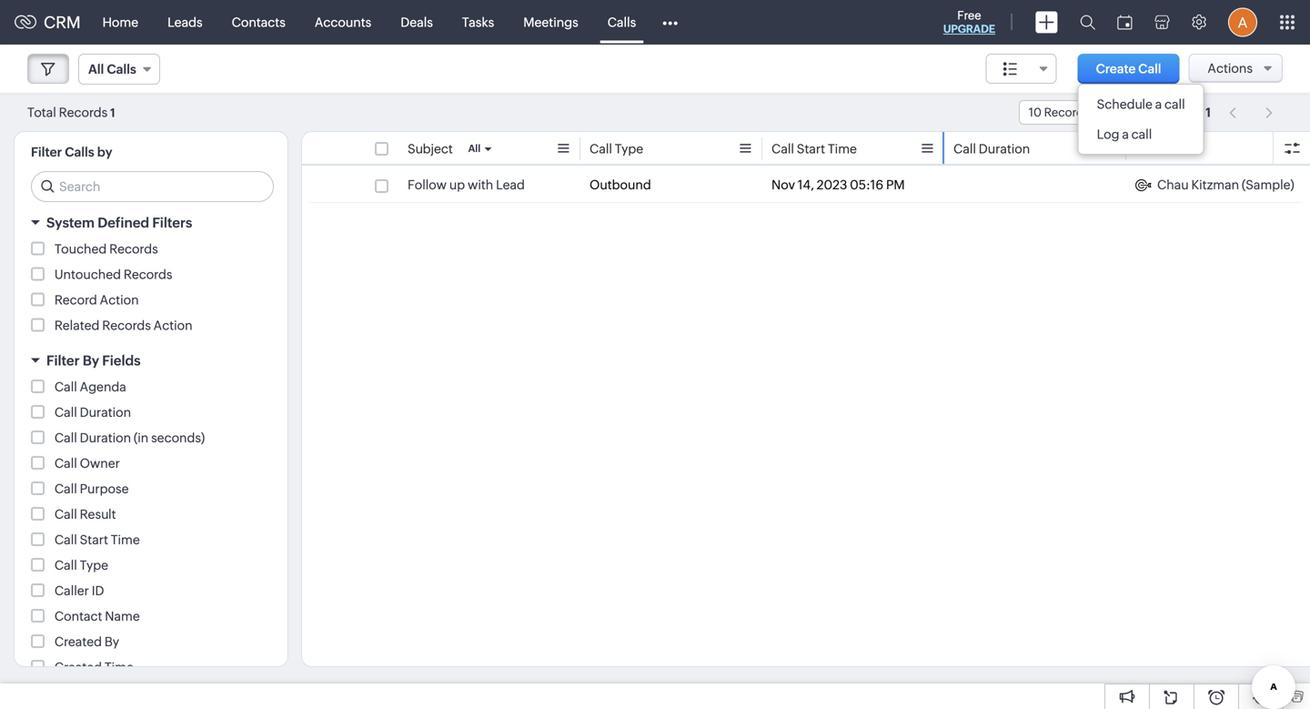 Task type: locate. For each thing, give the bounding box(es) containing it.
created time
[[54, 660, 134, 674]]

0 vertical spatial all
[[88, 62, 104, 76]]

0 horizontal spatial call duration
[[54, 405, 131, 420]]

2023
[[817, 177, 848, 192]]

filter down total
[[31, 145, 62, 159]]

all calls
[[88, 62, 136, 76]]

record action
[[54, 293, 139, 307]]

follow up with lead
[[408, 177, 525, 192]]

all inside field
[[88, 62, 104, 76]]

1 horizontal spatial action
[[154, 318, 193, 333]]

navigation
[[1221, 99, 1283, 126]]

0 horizontal spatial action
[[100, 293, 139, 307]]

2 created from the top
[[54, 660, 102, 674]]

caller
[[54, 583, 89, 598]]

1 horizontal spatial related
[[1136, 142, 1181, 156]]

0 horizontal spatial call
[[1132, 127, 1153, 142]]

outbound
[[590, 177, 652, 192]]

call duration down the call agenda at the left bottom of page
[[54, 405, 131, 420]]

0 horizontal spatial a
[[1123, 127, 1129, 142]]

1 created from the top
[[54, 634, 102, 649]]

action up related records action
[[100, 293, 139, 307]]

0 horizontal spatial 1
[[110, 106, 115, 120]]

0 horizontal spatial start
[[80, 532, 108, 547]]

by down name at the left of page
[[105, 634, 119, 649]]

calls down home
[[107, 62, 136, 76]]

14,
[[798, 177, 814, 192]]

1 horizontal spatial call type
[[590, 142, 644, 156]]

0 horizontal spatial call type
[[54, 558, 108, 573]]

calls
[[608, 15, 636, 30], [107, 62, 136, 76], [65, 145, 94, 159]]

call for schedule a call
[[1165, 97, 1186, 112]]

1 vertical spatial call
[[1132, 127, 1153, 142]]

1 horizontal spatial a
[[1156, 97, 1163, 112]]

1 vertical spatial created
[[54, 660, 102, 674]]

kitzman
[[1192, 177, 1240, 192]]

filter calls by
[[31, 145, 112, 159]]

calendar image
[[1118, 15, 1133, 30]]

1 vertical spatial all
[[468, 143, 481, 154]]

fields
[[102, 353, 141, 369]]

(in
[[134, 431, 149, 445]]

deals
[[401, 15, 433, 30]]

follow
[[408, 177, 447, 192]]

call duration
[[954, 142, 1031, 156], [54, 405, 131, 420]]

time down result
[[111, 532, 140, 547]]

call owner
[[54, 456, 120, 471]]

filter up the call agenda at the left bottom of page
[[46, 353, 80, 369]]

0 vertical spatial by
[[83, 353, 99, 369]]

call left the -
[[1165, 97, 1186, 112]]

by
[[97, 145, 112, 159]]

log
[[1097, 127, 1120, 142]]

created down created by
[[54, 660, 102, 674]]

call
[[1139, 61, 1162, 76], [590, 142, 612, 156], [772, 142, 795, 156], [954, 142, 977, 156], [54, 380, 77, 394], [54, 405, 77, 420], [54, 431, 77, 445], [54, 456, 77, 471], [54, 482, 77, 496], [54, 507, 77, 522], [54, 532, 77, 547], [54, 558, 77, 573]]

size image
[[1004, 61, 1018, 77]]

1 vertical spatial related
[[54, 318, 100, 333]]

0 vertical spatial filter
[[31, 145, 62, 159]]

defined
[[98, 215, 149, 231]]

0 vertical spatial time
[[828, 142, 857, 156]]

untouched
[[54, 267, 121, 282]]

2 vertical spatial time
[[105, 660, 134, 674]]

1 horizontal spatial by
[[105, 634, 119, 649]]

1 horizontal spatial type
[[615, 142, 644, 156]]

action
[[100, 293, 139, 307], [154, 318, 193, 333]]

related left to
[[1136, 142, 1181, 156]]

type up id
[[80, 558, 108, 573]]

1 inside the 'total records 1'
[[110, 106, 115, 120]]

1 horizontal spatial calls
[[107, 62, 136, 76]]

action up filter by fields dropdown button
[[154, 318, 193, 333]]

time up nov 14, 2023 05:16 pm
[[828, 142, 857, 156]]

by for filter
[[83, 353, 99, 369]]

with
[[468, 177, 494, 192]]

start down result
[[80, 532, 108, 547]]

duration down 10
[[979, 142, 1031, 156]]

calls for filter calls by
[[65, 145, 94, 159]]

1 horizontal spatial call duration
[[954, 142, 1031, 156]]

owner
[[80, 456, 120, 471]]

meetings
[[524, 15, 579, 30]]

time down created by
[[105, 660, 134, 674]]

all
[[88, 62, 104, 76], [468, 143, 481, 154]]

time
[[828, 142, 857, 156], [111, 532, 140, 547], [105, 660, 134, 674]]

records up filter calls by
[[59, 105, 108, 120]]

created
[[54, 634, 102, 649], [54, 660, 102, 674]]

records down touched records
[[124, 267, 172, 282]]

0 vertical spatial call type
[[590, 142, 644, 156]]

1 vertical spatial calls
[[107, 62, 136, 76]]

call start time up 14,
[[772, 142, 857, 156]]

seconds)
[[151, 431, 205, 445]]

records for 10
[[1045, 106, 1090, 119]]

page
[[1113, 106, 1140, 119]]

a right page
[[1156, 97, 1163, 112]]

0 vertical spatial a
[[1156, 97, 1163, 112]]

by up the call agenda at the left bottom of page
[[83, 353, 99, 369]]

call down page
[[1132, 127, 1153, 142]]

-
[[1199, 105, 1203, 120]]

schedule
[[1097, 97, 1153, 112]]

related to
[[1136, 142, 1198, 156]]

call type
[[590, 142, 644, 156], [54, 558, 108, 573]]

0 vertical spatial action
[[100, 293, 139, 307]]

0 vertical spatial calls
[[608, 15, 636, 30]]

calls left other modules field
[[608, 15, 636, 30]]

1 horizontal spatial all
[[468, 143, 481, 154]]

leads
[[168, 15, 203, 30]]

calls left by
[[65, 145, 94, 159]]

1 horizontal spatial call
[[1165, 97, 1186, 112]]

0 vertical spatial start
[[797, 142, 826, 156]]

create
[[1096, 61, 1136, 76]]

records up the fields
[[102, 318, 151, 333]]

0 horizontal spatial related
[[54, 318, 100, 333]]

pm
[[886, 177, 905, 192]]

1 vertical spatial start
[[80, 532, 108, 547]]

1 vertical spatial call start time
[[54, 532, 140, 547]]

filter for filter calls by
[[31, 145, 62, 159]]

duration up owner
[[80, 431, 131, 445]]

0 horizontal spatial by
[[83, 353, 99, 369]]

all up the 'total records 1'
[[88, 62, 104, 76]]

home
[[102, 15, 138, 30]]

start
[[797, 142, 826, 156], [80, 532, 108, 547]]

1 vertical spatial by
[[105, 634, 119, 649]]

call start time
[[772, 142, 857, 156], [54, 532, 140, 547]]

id
[[92, 583, 104, 598]]

0 horizontal spatial calls
[[65, 145, 94, 159]]

records down defined
[[109, 242, 158, 256]]

filter
[[31, 145, 62, 159], [46, 353, 80, 369]]

records
[[59, 105, 108, 120], [1045, 106, 1090, 119], [109, 242, 158, 256], [124, 267, 172, 282], [102, 318, 151, 333]]

created down contact
[[54, 634, 102, 649]]

1 right the -
[[1206, 105, 1212, 120]]

call duration down 10
[[954, 142, 1031, 156]]

0 vertical spatial call duration
[[954, 142, 1031, 156]]

Search text field
[[32, 172, 273, 201]]

calls inside field
[[107, 62, 136, 76]]

1 vertical spatial filter
[[46, 353, 80, 369]]

0 vertical spatial call start time
[[772, 142, 857, 156]]

a for schedule
[[1156, 97, 1163, 112]]

call start time down result
[[54, 532, 140, 547]]

system
[[46, 215, 95, 231]]

free
[[958, 9, 982, 22]]

records inside field
[[1045, 106, 1090, 119]]

call type up outbound
[[590, 142, 644, 156]]

total
[[27, 105, 56, 120]]

all for all
[[468, 143, 481, 154]]

crm link
[[15, 13, 81, 32]]

record
[[54, 293, 97, 307]]

calls link
[[593, 0, 651, 44]]

1 vertical spatial time
[[111, 532, 140, 547]]

1 horizontal spatial 1
[[1206, 105, 1212, 120]]

0 horizontal spatial all
[[88, 62, 104, 76]]

start up 14,
[[797, 142, 826, 156]]

1 vertical spatial a
[[1123, 127, 1129, 142]]

type up outbound
[[615, 142, 644, 156]]

2 vertical spatial calls
[[65, 145, 94, 159]]

caller id
[[54, 583, 104, 598]]

related records action
[[54, 318, 193, 333]]

1 horizontal spatial start
[[797, 142, 826, 156]]

created by
[[54, 634, 119, 649]]

a
[[1156, 97, 1163, 112], [1123, 127, 1129, 142]]

related down record
[[54, 318, 100, 333]]

filter inside dropdown button
[[46, 353, 80, 369]]

0 horizontal spatial type
[[80, 558, 108, 573]]

tasks
[[462, 15, 494, 30]]

1 up by
[[110, 106, 115, 120]]

tasks link
[[448, 0, 509, 44]]

(sample)
[[1242, 177, 1295, 192]]

by
[[83, 353, 99, 369], [105, 634, 119, 649]]

1
[[1206, 105, 1212, 120], [110, 106, 115, 120]]

chau kitzman (sample)
[[1158, 177, 1295, 192]]

records right 10
[[1045, 106, 1090, 119]]

agenda
[[80, 380, 126, 394]]

call type up caller id in the bottom left of the page
[[54, 558, 108, 573]]

duration
[[979, 142, 1031, 156], [80, 405, 131, 420], [80, 431, 131, 445]]

by inside dropdown button
[[83, 353, 99, 369]]

records for untouched
[[124, 267, 172, 282]]

1 horizontal spatial call start time
[[772, 142, 857, 156]]

0 vertical spatial created
[[54, 634, 102, 649]]

None field
[[986, 54, 1057, 84]]

duration down agenda
[[80, 405, 131, 420]]

all up with
[[468, 143, 481, 154]]

call
[[1165, 97, 1186, 112], [1132, 127, 1153, 142]]

1 vertical spatial action
[[154, 318, 193, 333]]

search element
[[1069, 0, 1107, 45]]

0 horizontal spatial call start time
[[54, 532, 140, 547]]

crm
[[44, 13, 81, 32]]

a right log
[[1123, 127, 1129, 142]]

lead
[[496, 177, 525, 192]]

0 vertical spatial related
[[1136, 142, 1181, 156]]

related
[[1136, 142, 1181, 156], [54, 318, 100, 333]]

0 vertical spatial call
[[1165, 97, 1186, 112]]



Task type: vqa. For each thing, say whether or not it's contained in the screenshot.
the middle Calls
yes



Task type: describe. For each thing, give the bounding box(es) containing it.
nov 14, 2023 05:16 pm
[[772, 177, 905, 192]]

free upgrade
[[944, 9, 996, 35]]

1 vertical spatial call type
[[54, 558, 108, 573]]

1 vertical spatial duration
[[80, 405, 131, 420]]

chau kitzman (sample) link
[[1136, 176, 1295, 194]]

touched records
[[54, 242, 158, 256]]

touched
[[54, 242, 107, 256]]

result
[[80, 507, 116, 522]]

home link
[[88, 0, 153, 44]]

2 vertical spatial duration
[[80, 431, 131, 445]]

upgrade
[[944, 23, 996, 35]]

accounts link
[[300, 0, 386, 44]]

records for touched
[[109, 242, 158, 256]]

search image
[[1080, 15, 1096, 30]]

Other Modules field
[[651, 8, 690, 37]]

create call
[[1096, 61, 1162, 76]]

1 vertical spatial type
[[80, 558, 108, 573]]

created for created time
[[54, 660, 102, 674]]

filters
[[152, 215, 192, 231]]

log a call
[[1097, 127, 1153, 142]]

call inside button
[[1139, 61, 1162, 76]]

create call button
[[1078, 54, 1180, 84]]

call purpose
[[54, 482, 129, 496]]

deals link
[[386, 0, 448, 44]]

call result
[[54, 507, 116, 522]]

contact name
[[54, 609, 140, 623]]

all for all calls
[[88, 62, 104, 76]]

- 1
[[1196, 105, 1212, 120]]

filter by fields
[[46, 353, 141, 369]]

profile element
[[1218, 0, 1269, 44]]

to
[[1184, 142, 1198, 156]]

10
[[1029, 106, 1042, 119]]

leads link
[[153, 0, 217, 44]]

purpose
[[80, 482, 129, 496]]

accounts
[[315, 15, 372, 30]]

per
[[1092, 106, 1110, 119]]

0 vertical spatial type
[[615, 142, 644, 156]]

up
[[450, 177, 465, 192]]

follow up with lead link
[[408, 176, 525, 194]]

0 vertical spatial duration
[[979, 142, 1031, 156]]

10 Records Per Page field
[[1019, 100, 1164, 125]]

related for related records action
[[54, 318, 100, 333]]

records for total
[[59, 105, 108, 120]]

actions
[[1208, 61, 1253, 76]]

meetings link
[[509, 0, 593, 44]]

call for log a call
[[1132, 127, 1153, 142]]

subject
[[408, 142, 453, 156]]

call agenda
[[54, 380, 126, 394]]

total records 1
[[27, 105, 115, 120]]

name
[[105, 609, 140, 623]]

10 records per page
[[1029, 106, 1140, 119]]

create menu image
[[1036, 11, 1059, 33]]

call duration (in seconds)
[[54, 431, 205, 445]]

All Calls field
[[78, 54, 160, 85]]

chau
[[1158, 177, 1189, 192]]

related for related to
[[1136, 142, 1181, 156]]

contact
[[54, 609, 102, 623]]

2 horizontal spatial calls
[[608, 15, 636, 30]]

filter by fields button
[[15, 345, 288, 377]]

system defined filters button
[[15, 207, 288, 239]]

schedule a call
[[1097, 97, 1186, 112]]

by for created
[[105, 634, 119, 649]]

untouched records
[[54, 267, 172, 282]]

calls for all calls
[[107, 62, 136, 76]]

05:16
[[850, 177, 884, 192]]

records for related
[[102, 318, 151, 333]]

created for created by
[[54, 634, 102, 649]]

a for log
[[1123, 127, 1129, 142]]

nov
[[772, 177, 795, 192]]

create menu element
[[1025, 0, 1069, 44]]

profile image
[[1229, 8, 1258, 37]]

contacts
[[232, 15, 286, 30]]

filter for filter by fields
[[46, 353, 80, 369]]

system defined filters
[[46, 215, 192, 231]]

1 vertical spatial call duration
[[54, 405, 131, 420]]

contacts link
[[217, 0, 300, 44]]



